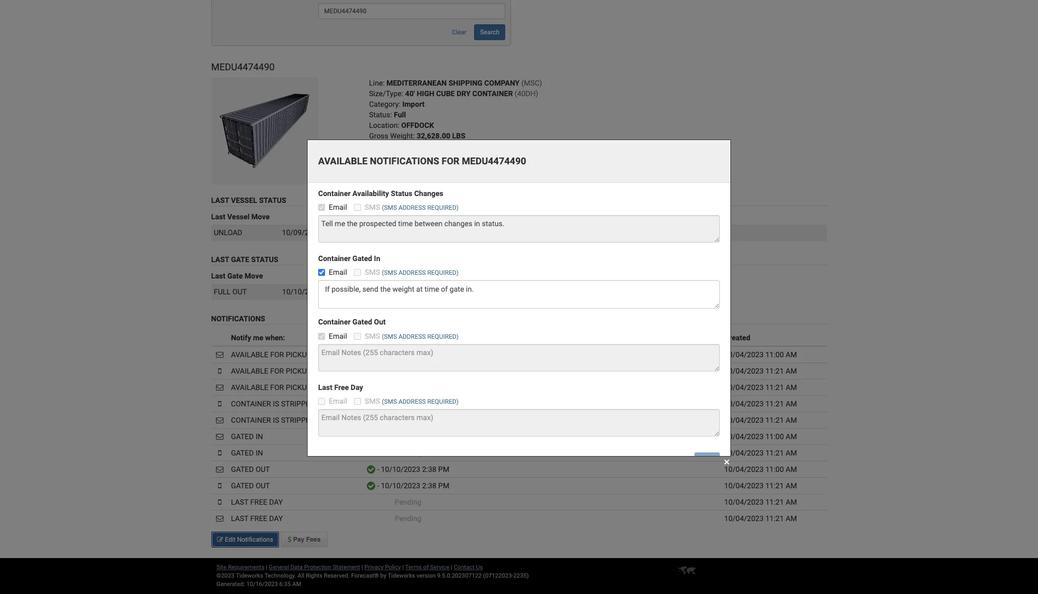 Task type: locate. For each thing, give the bounding box(es) containing it.
2 mobile image from the top
[[218, 400, 221, 407]]

size/type:
[[369, 89, 403, 98]]

1 - from the top
[[377, 350, 379, 359]]

10/04/2023
[[724, 350, 764, 359], [724, 367, 764, 375], [724, 383, 764, 392], [724, 399, 764, 408], [724, 416, 764, 424], [724, 432, 764, 441], [724, 449, 764, 457], [724, 465, 764, 473], [724, 481, 764, 490], [724, 498, 764, 506], [724, 514, 764, 523]]

1 last from the top
[[211, 196, 229, 205]]

2 gated in from the top
[[231, 449, 263, 457]]

gross
[[369, 132, 388, 140]]

3 11:21 from the top
[[765, 399, 784, 408]]

1 10/04/2023 11:00 am from the top
[[724, 350, 797, 359]]

mobile image for available
[[218, 367, 221, 375]]

lg image for mobile icon
[[367, 482, 375, 490]]

3 for from the top
[[270, 383, 284, 392]]

2 stripped from the top
[[281, 416, 315, 424]]

full
[[394, 111, 406, 119]]

lg image
[[367, 368, 375, 375], [367, 466, 375, 474], [367, 482, 375, 490]]

3 11:00 from the top
[[765, 465, 784, 473]]

policy
[[385, 564, 401, 571]]

3 pending from the top
[[395, 432, 421, 441]]

4 10/04/2023 11:21 am from the top
[[724, 416, 797, 424]]

1 vertical spatial out
[[256, 465, 270, 473]]

2 vertical spatial pickup
[[286, 383, 311, 392]]

7 11:21 from the top
[[765, 498, 784, 506]]

2 for from the top
[[270, 367, 284, 375]]

1 vertical spatial pm
[[438, 465, 449, 473]]

11:21
[[765, 367, 784, 375], [765, 383, 784, 392], [765, 399, 784, 408], [765, 416, 784, 424], [765, 449, 784, 457], [765, 481, 784, 490], [765, 498, 784, 506], [765, 514, 784, 523]]

pm for 10/04/2023 11:00 am
[[438, 465, 449, 473]]

am inside site requirements | general data protection statement | privacy policy | terms of service | contact us ©2023 tideworks technology. all rights reserved. forecast® by tideworks version 9.5.0.202307122 (07122023-2235) generated: 10/16/2023 6:35 am
[[292, 581, 301, 588]]

0 vertical spatial 11:00
[[765, 350, 784, 359]]

available
[[231, 350, 268, 359], [231, 367, 268, 375], [231, 383, 268, 392]]

am
[[339, 228, 351, 237], [438, 350, 449, 359], [786, 350, 797, 359], [438, 367, 449, 375], [786, 367, 797, 375], [786, 383, 797, 392], [786, 399, 797, 408], [786, 416, 797, 424], [786, 432, 797, 441], [786, 449, 797, 457], [786, 465, 797, 473], [786, 481, 797, 490], [786, 498, 797, 506], [786, 514, 797, 523], [292, 581, 301, 588]]

5 11:21 from the top
[[765, 449, 784, 457]]

2 pickup from the top
[[286, 367, 311, 375]]

1 10/04/2023 from the top
[[724, 350, 764, 359]]

2 last from the top
[[211, 213, 225, 221]]

3 | from the left
[[402, 564, 404, 571]]

4 - from the top
[[377, 481, 379, 490]]

2 9:14 from the top
[[422, 367, 436, 375]]

last up last vessel move
[[211, 196, 229, 205]]

2 vertical spatial available for pickup
[[231, 383, 311, 392]]

1 vertical spatial 11:00
[[765, 432, 784, 441]]

site requirements link
[[216, 564, 264, 571]]

container
[[472, 89, 513, 98], [231, 399, 271, 408], [231, 416, 271, 424]]

lg image
[[367, 351, 375, 359]]

2 available from the top
[[231, 367, 268, 375]]

pending for gated's mobile image
[[395, 449, 421, 457]]

5 10/04/2023 11:21 am from the top
[[724, 449, 797, 457]]

edit notifications button
[[211, 532, 279, 548]]

vessel for status
[[231, 196, 257, 205]]

general data protection statement link
[[269, 564, 360, 571]]

4 pending from the top
[[395, 449, 421, 457]]

notifications up 'notify'
[[211, 314, 265, 323]]

3 mobile image from the top
[[218, 449, 221, 457]]

notify
[[231, 333, 251, 342]]

2 pending from the top
[[395, 416, 421, 424]]

1 for from the top
[[270, 350, 284, 359]]

4 11:21 from the top
[[765, 416, 784, 424]]

gated in for 10/04/2023 11:21 am
[[231, 449, 263, 457]]

0 vertical spatial 10/04/2023 11:00 am
[[724, 350, 797, 359]]

9:14 for 10/04/2023 11:21 am
[[422, 367, 436, 375]]

last vessel move
[[211, 213, 270, 221]]

envelope o image for available
[[216, 384, 223, 391]]

| up '9.5.0.202307122'
[[451, 564, 452, 571]]

last
[[231, 498, 248, 506], [231, 514, 248, 523]]

1 | from the left
[[266, 564, 267, 571]]

- for available's mobile image
[[377, 367, 379, 375]]

2 gated out from the top
[[231, 481, 270, 490]]

of inside site requirements | general data protection statement | privacy policy | terms of service | contact us ©2023 tideworks technology. all rights reserved. forecast® by tideworks version 9.5.0.202307122 (07122023-2235) generated: 10/16/2023 6:35 am
[[423, 564, 429, 571]]

4 last from the top
[[211, 272, 225, 280]]

mobile image for gated
[[218, 449, 221, 457]]

protection
[[304, 564, 331, 571]]

move down last gate status
[[245, 272, 263, 280]]

5 10/04/2023 from the top
[[724, 416, 764, 424]]

11 10/04/2023 from the top
[[724, 514, 764, 523]]

1 vertical spatial status
[[685, 213, 706, 221]]

3 envelope o image from the top
[[216, 433, 223, 440]]

0 vertical spatial status
[[259, 196, 286, 205]]

11:21 for mobile image related to last
[[765, 498, 784, 506]]

0 vertical spatial 2:38
[[323, 288, 338, 296]]

1 vertical spatial 2:38
[[422, 465, 436, 473]]

of left the gate
[[586, 432, 593, 441]]

pay fees
[[291, 536, 321, 543]]

10/04/2023 11:00 am
[[724, 350, 797, 359], [724, 432, 797, 441], [724, 465, 797, 473]]

last up unload
[[211, 213, 225, 221]]

container inside line: mediterranean shipping company (msc) size/type: 40' high cube dry container (40dh) category: import status: full location: offdock gross weight: 32,628.00 lbs required accessory:
[[472, 89, 513, 98]]

-
[[377, 350, 379, 359], [377, 367, 379, 375], [377, 465, 379, 473], [377, 481, 379, 490]]

forecast®
[[351, 572, 379, 579]]

1 gated from the top
[[231, 432, 254, 441]]

- 10/10/2023 9:14 am
[[375, 350, 449, 359], [375, 367, 449, 375]]

10/04/2023 11:00 am for - 10/10/2023 9:14 am
[[724, 350, 797, 359]]

last up last gate move
[[211, 255, 229, 264]]

2 - 10/10/2023 9:14 am from the top
[[375, 367, 449, 375]]

2 - from the top
[[377, 367, 379, 375]]

1 11:00 from the top
[[765, 350, 784, 359]]

3 gated from the top
[[231, 465, 254, 473]]

container for container mobile image
[[231, 399, 271, 408]]

notifications
[[211, 314, 265, 323], [237, 536, 273, 543]]

0 vertical spatial free
[[250, 498, 267, 506]]

9 10/04/2023 from the top
[[724, 481, 764, 490]]

1 gated in from the top
[[231, 432, 263, 441]]

2 vertical spatial status
[[251, 255, 278, 264]]

1 pending from the top
[[395, 399, 421, 408]]

of
[[586, 432, 593, 441], [423, 564, 429, 571]]

- 10/10/2023 9:14 am for 10/04/2023 11:21 am
[[375, 367, 449, 375]]

0 vertical spatial vessel
[[231, 196, 257, 205]]

for
[[270, 350, 284, 359], [270, 367, 284, 375], [270, 383, 284, 392]]

1 vertical spatial is
[[273, 416, 279, 424]]

line: mediterranean shipping company (msc) size/type: 40' high cube dry container (40dh) category: import status: full location: offdock gross weight: 32,628.00 lbs required accessory:
[[369, 79, 542, 151]]

3 available from the top
[[231, 383, 268, 392]]

gated out
[[231, 465, 270, 473], [231, 481, 270, 490]]

status for last vessel status
[[259, 196, 286, 205]]

1 vertical spatial 10/04/2023 11:00 am
[[724, 432, 797, 441]]

out
[[232, 288, 247, 296], [256, 465, 270, 473], [256, 481, 270, 490]]

edit notifications link
[[211, 532, 281, 548]]

2 11:21 from the top
[[765, 383, 784, 392]]

10/10/2023 2:38 pm
[[282, 288, 351, 296]]

envelope o image
[[216, 384, 223, 391], [216, 515, 223, 522]]

vessel for move
[[227, 213, 250, 221]]

1 mobile image from the top
[[218, 367, 221, 375]]

3 lg image from the top
[[367, 482, 375, 490]]

1 vertical spatial container is stripped
[[231, 416, 315, 424]]

1 vertical spatial day
[[269, 514, 283, 523]]

1 vertical spatial last
[[231, 514, 248, 523]]

2 gated from the top
[[231, 449, 254, 457]]

pending for envelope o icon associated with last
[[395, 514, 421, 523]]

for for available envelope o icon
[[270, 383, 284, 392]]

1 vertical spatial move
[[245, 272, 263, 280]]

envelope o image
[[216, 351, 223, 358], [216, 416, 223, 424], [216, 433, 223, 440], [216, 466, 223, 473]]

1 vertical spatial 9:14
[[422, 367, 436, 375]]

mobile image
[[218, 482, 221, 489]]

11:21 for envelope o image for container is stripped
[[765, 416, 784, 424]]

location:
[[369, 121, 399, 130]]

status for last gate status
[[251, 255, 278, 264]]

pm
[[339, 288, 351, 296], [438, 465, 449, 473], [438, 481, 449, 490]]

2:38
[[323, 288, 338, 296], [422, 465, 436, 473], [422, 481, 436, 490]]

0 vertical spatial of
[[586, 432, 593, 441]]

5 pending from the top
[[395, 498, 421, 506]]

mobile image
[[218, 367, 221, 375], [218, 400, 221, 407], [218, 449, 221, 457], [218, 498, 221, 506]]

1 - 10/10/2023 9:14 am from the top
[[375, 350, 449, 359]]

2 | from the left
[[362, 564, 363, 571]]

container is stripped
[[231, 399, 315, 408], [231, 416, 315, 424]]

10 10/04/2023 from the top
[[724, 498, 764, 506]]

1 9:14 from the top
[[422, 350, 436, 359]]

0 vertical spatial day
[[269, 498, 283, 506]]

2 vertical spatial pm
[[438, 481, 449, 490]]

1 envelope o image from the top
[[216, 384, 223, 391]]

last up full
[[211, 272, 225, 280]]

lg image for available's mobile image
[[367, 368, 375, 375]]

7 10/04/2023 from the top
[[724, 449, 764, 457]]

company
[[484, 79, 520, 87]]

0 vertical spatial pm
[[339, 288, 351, 296]]

- for envelope o image related to available for pickup
[[377, 350, 379, 359]]

1 vertical spatial free
[[250, 514, 267, 523]]

4 mobile image from the top
[[218, 498, 221, 506]]

2 vertical spatial container
[[231, 416, 271, 424]]

| up forecast®
[[362, 564, 363, 571]]

required
[[369, 142, 398, 151]]

0 vertical spatial in
[[256, 432, 263, 441]]

0 vertical spatial is
[[273, 399, 279, 408]]

2 in from the top
[[256, 449, 263, 457]]

pending for mobile image related to last
[[395, 498, 421, 506]]

0 vertical spatial envelope o image
[[216, 384, 223, 391]]

2 lg image from the top
[[367, 466, 375, 474]]

1 - 10/10/2023 2:38 pm from the top
[[375, 465, 449, 473]]

9.5.0.202307122
[[437, 572, 482, 579]]

| up the tideworks
[[402, 564, 404, 571]]

status
[[259, 196, 286, 205], [685, 213, 706, 221], [251, 255, 278, 264]]

of up version
[[423, 564, 429, 571]]

2 day from the top
[[269, 514, 283, 523]]

2 10/04/2023 11:21 am from the top
[[724, 383, 797, 392]]

full
[[214, 288, 231, 296]]

by
[[380, 572, 386, 579]]

free for mobile image related to last
[[250, 498, 267, 506]]

1 vertical spatial stripped
[[281, 416, 315, 424]]

8 10/04/2023 from the top
[[724, 465, 764, 473]]

cube
[[436, 89, 455, 98]]

1 in from the top
[[256, 432, 263, 441]]

for for available's mobile image
[[270, 367, 284, 375]]

1 vertical spatial available
[[231, 367, 268, 375]]

0 vertical spatial container
[[472, 89, 513, 98]]

category
[[527, 213, 557, 221]]

lbs
[[452, 132, 465, 140]]

2:38 for 10/04/2023 11:00 am
[[422, 465, 436, 473]]

1 vertical spatial gated in
[[231, 449, 263, 457]]

2 last from the top
[[231, 514, 248, 523]]

available for pickup
[[231, 350, 311, 359], [231, 367, 311, 375], [231, 383, 311, 392]]

1 11:21 from the top
[[765, 367, 784, 375]]

3 last from the top
[[211, 255, 229, 264]]

0 vertical spatial last free day
[[231, 498, 283, 506]]

9:14
[[422, 350, 436, 359], [422, 367, 436, 375]]

last for last gate move
[[211, 272, 225, 280]]

0 vertical spatial available for pickup
[[231, 350, 311, 359]]

2 vertical spatial out
[[256, 481, 270, 490]]

1 free from the top
[[250, 498, 267, 506]]

0 vertical spatial gated out
[[231, 465, 270, 473]]

40dh image
[[211, 78, 318, 185]]

move
[[251, 213, 270, 221], [245, 272, 263, 280]]

0 vertical spatial stripped
[[281, 399, 315, 408]]

in for 10/04/2023 11:00 am
[[256, 432, 263, 441]]

1 vertical spatial envelope o image
[[216, 515, 223, 522]]

line:
[[369, 79, 385, 87]]

gate up 'full out'
[[227, 272, 243, 280]]

offdock
[[401, 121, 434, 130]]

- 10/10/2023 2:38 pm for 10/04/2023 11:00 am
[[375, 465, 449, 473]]

in
[[256, 432, 263, 441], [256, 449, 263, 457]]

all
[[298, 572, 304, 579]]

send
[[507, 432, 523, 441]]

0 vertical spatial gate
[[231, 255, 249, 264]]

out for 10/04/2023 11:00 am
[[256, 465, 270, 473]]

2 envelope o image from the top
[[216, 515, 223, 522]]

2 - 10/10/2023 2:38 pm from the top
[[375, 481, 449, 490]]

10/10/2023 for mobile icon's lg image
[[381, 481, 420, 490]]

shipping
[[449, 79, 482, 87]]

is
[[273, 399, 279, 408], [273, 416, 279, 424]]

me
[[253, 333, 263, 342]]

day
[[269, 498, 283, 506], [269, 514, 283, 523]]

| left general
[[266, 564, 267, 571]]

0 vertical spatial available
[[231, 350, 268, 359]]

1 vertical spatial - 10/10/2023 9:14 am
[[375, 367, 449, 375]]

1 lg image from the top
[[367, 368, 375, 375]]

gated in for 10/04/2023 11:00 am
[[231, 432, 263, 441]]

move down last vessel status
[[251, 213, 270, 221]]

0 vertical spatial last
[[231, 498, 248, 506]]

- for mobile icon
[[377, 481, 379, 490]]

notifications right edit
[[237, 536, 273, 543]]

3 10/04/2023 11:00 am from the top
[[724, 465, 797, 473]]

0 vertical spatial - 10/10/2023 2:38 pm
[[375, 465, 449, 473]]

1 vertical spatial for
[[270, 367, 284, 375]]

1 vertical spatial last free day
[[231, 514, 283, 523]]

free for envelope o icon associated with last
[[250, 514, 267, 523]]

vessel
[[231, 196, 257, 205], [227, 213, 250, 221]]

1 vertical spatial gate
[[227, 272, 243, 280]]

vessel up last vessel move
[[231, 196, 257, 205]]

2 available for pickup from the top
[[231, 367, 311, 375]]

envelope o image for available for pickup
[[216, 351, 223, 358]]

2 vertical spatial lg image
[[367, 482, 375, 490]]

2 vertical spatial 10/04/2023 11:00 am
[[724, 465, 797, 473]]

0 vertical spatial for
[[270, 350, 284, 359]]

envelope o image for container is stripped
[[216, 416, 223, 424]]

0 vertical spatial move
[[251, 213, 270, 221]]

10/10/2023 for lg image related to available's mobile image
[[381, 367, 420, 375]]

0 vertical spatial - 10/10/2023 9:14 am
[[375, 350, 449, 359]]

2 vertical spatial 11:00
[[765, 465, 784, 473]]

8 11:21 from the top
[[765, 514, 784, 523]]

last free day
[[231, 498, 283, 506], [231, 514, 283, 523]]

pickup
[[286, 350, 311, 359], [286, 367, 311, 375], [286, 383, 311, 392]]

0 vertical spatial lg image
[[367, 368, 375, 375]]

1 vertical spatial container
[[231, 399, 271, 408]]

1 vertical spatial pickup
[[286, 367, 311, 375]]

2 vertical spatial available
[[231, 383, 268, 392]]

0 horizontal spatial of
[[423, 564, 429, 571]]

10/04/2023 11:21 am
[[724, 367, 797, 375], [724, 383, 797, 392], [724, 399, 797, 408], [724, 416, 797, 424], [724, 449, 797, 457], [724, 481, 797, 490], [724, 498, 797, 506], [724, 514, 797, 523]]

move for last gate move
[[245, 272, 263, 280]]

2 vertical spatial for
[[270, 383, 284, 392]]

1 vertical spatial lg image
[[367, 466, 375, 474]]

0 vertical spatial pickup
[[286, 350, 311, 359]]

in for 10/04/2023 11:21 am
[[256, 449, 263, 457]]

the
[[525, 432, 536, 441]]

envelope o image for gated out
[[216, 466, 223, 473]]

2 vertical spatial 2:38
[[422, 481, 436, 490]]

2 free from the top
[[250, 514, 267, 523]]

1 vertical spatial in
[[256, 449, 263, 457]]

10/04/2023 11:00 am for - 10/10/2023 2:38 pm
[[724, 465, 797, 473]]

time
[[570, 432, 584, 441]]

1 last free day from the top
[[231, 498, 283, 506]]

0 vertical spatial gated in
[[231, 432, 263, 441]]

1 gated out from the top
[[231, 465, 270, 473]]

3 pickup from the top
[[286, 383, 311, 392]]

1 vertical spatial gated out
[[231, 481, 270, 490]]

2 last free day from the top
[[231, 514, 283, 523]]

0 vertical spatial container is stripped
[[231, 399, 315, 408]]

4 envelope o image from the top
[[216, 466, 223, 473]]

search button
[[474, 25, 505, 40]]

0 vertical spatial notifications
[[211, 314, 265, 323]]

1 vertical spatial available for pickup
[[231, 367, 311, 375]]

1 vertical spatial of
[[423, 564, 429, 571]]

0 vertical spatial 9:14
[[422, 350, 436, 359]]

1 envelope o image from the top
[[216, 351, 223, 358]]

gated in
[[231, 432, 263, 441], [231, 449, 263, 457]]

1 vertical spatial notifications
[[237, 536, 273, 543]]

1 vertical spatial vessel
[[227, 213, 250, 221]]

1 vertical spatial - 10/10/2023 2:38 pm
[[375, 481, 449, 490]]

gate up last gate move
[[231, 255, 249, 264]]

10/10/2023
[[282, 288, 322, 296], [381, 350, 420, 359], [381, 367, 420, 375], [381, 465, 420, 473], [381, 481, 420, 490]]

vessel up unload
[[227, 213, 250, 221]]

1 available from the top
[[231, 350, 268, 359]]

free
[[250, 498, 267, 506], [250, 514, 267, 523]]



Task type: describe. For each thing, give the bounding box(es) containing it.
10/10/2023 for lg icon
[[381, 350, 420, 359]]

1 container is stripped from the top
[[231, 399, 315, 408]]

vessel/voyage
[[369, 213, 419, 221]]

4 gated from the top
[[231, 481, 254, 490]]

generated:
[[216, 581, 245, 588]]

when:
[[265, 333, 285, 342]]

site
[[216, 564, 226, 571]]

gated out for 10/04/2023 11:21 am
[[231, 481, 270, 490]]

out for 10/04/2023 11:21 am
[[256, 481, 270, 490]]

contact
[[454, 564, 474, 571]]

last vessel status
[[211, 196, 286, 205]]

11:21 for available's mobile image
[[765, 367, 784, 375]]

11:21 for container mobile image
[[765, 399, 784, 408]]

1 day from the top
[[269, 498, 283, 506]]

6 10/04/2023 from the top
[[724, 432, 764, 441]]

pending for container mobile image
[[395, 399, 421, 408]]

at
[[561, 432, 568, 441]]

technology.
[[265, 572, 296, 579]]

version
[[417, 572, 436, 579]]

1 stripped from the top
[[281, 399, 315, 408]]

1 last from the top
[[231, 498, 248, 506]]

envelope o image for last
[[216, 515, 223, 522]]

pay
[[293, 536, 304, 543]]

contact us link
[[454, 564, 483, 571]]

rights
[[306, 572, 322, 579]]

move for last vessel move
[[251, 213, 270, 221]]

8:57
[[323, 228, 337, 237]]

dry
[[457, 89, 471, 98]]

pending for envelope o image for container is stripped
[[395, 416, 421, 424]]

mobile image for last
[[218, 498, 221, 506]]

last gate status
[[211, 255, 278, 264]]

own
[[372, 288, 389, 296]]

mobile image for container
[[218, 400, 221, 407]]

if
[[470, 432, 475, 441]]

clear
[[452, 29, 467, 36]]

reserved.
[[324, 572, 350, 579]]

gated out for 10/04/2023 11:00 am
[[231, 465, 270, 473]]

tideworks
[[388, 572, 415, 579]]

pm for 10/04/2023 11:21 am
[[438, 481, 449, 490]]

fees
[[306, 536, 321, 543]]

3 10/04/2023 11:21 am from the top
[[724, 399, 797, 408]]

for for envelope o image related to available for pickup
[[270, 350, 284, 359]]

full out
[[214, 288, 247, 296]]

us
[[476, 564, 483, 571]]

weight
[[538, 432, 559, 441]]

status:
[[369, 111, 392, 119]]

envelope o image for gated in
[[216, 433, 223, 440]]

4 10/04/2023 from the top
[[724, 399, 764, 408]]

search
[[480, 29, 499, 36]]

2 is from the top
[[273, 416, 279, 424]]

container for envelope o image for container is stripped
[[231, 416, 271, 424]]

10/09/2023 8:57 am
[[282, 228, 351, 237]]

Number * text field
[[318, 3, 505, 19]]

usd image
[[288, 536, 291, 543]]

10/10/2023 for envelope o image for gated out's lg image
[[381, 465, 420, 473]]

gate for move
[[227, 272, 243, 280]]

11:00 for - 10/10/2023 9:14 am
[[765, 350, 784, 359]]

high
[[417, 89, 434, 98]]

2 10/04/2023 11:00 am from the top
[[724, 432, 797, 441]]

if possible, send the weight at time of gate in.
[[470, 432, 619, 441]]

last for last vessel move
[[211, 213, 225, 221]]

6 10/04/2023 11:21 am from the top
[[724, 481, 797, 490]]

unload
[[214, 228, 242, 237]]

number
[[397, 272, 424, 280]]

in.
[[611, 432, 619, 441]]

1 horizontal spatial of
[[586, 432, 593, 441]]

(07122023-
[[483, 572, 513, 579]]

last gate move
[[211, 272, 263, 280]]

clear button
[[446, 25, 472, 40]]

medu4474490
[[211, 62, 275, 73]]

chassis number
[[369, 272, 424, 280]]

(msc)
[[521, 79, 542, 87]]

11:21 for mobile icon
[[765, 481, 784, 490]]

lg image for envelope o image for gated out
[[367, 466, 375, 474]]

1 available for pickup from the top
[[231, 350, 311, 359]]

2 10/04/2023 from the top
[[724, 367, 764, 375]]

8 10/04/2023 11:21 am from the top
[[724, 514, 797, 523]]

- 10/10/2023 2:38 pm for 10/04/2023 11:21 am
[[375, 481, 449, 490]]

0 vertical spatial out
[[232, 288, 247, 296]]

gate for status
[[231, 255, 249, 264]]

3 available for pickup from the top
[[231, 383, 311, 392]]

1 is from the top
[[273, 399, 279, 408]]

40'
[[405, 89, 415, 98]]

11:21 for gated's mobile image
[[765, 449, 784, 457]]

10/16/2023
[[246, 581, 278, 588]]

service
[[430, 564, 449, 571]]

10/09/2023
[[282, 228, 321, 237]]

statement
[[333, 564, 360, 571]]

terms
[[405, 564, 422, 571]]

import
[[402, 100, 425, 108]]

11:21 for envelope o icon associated with last
[[765, 514, 784, 523]]

last for last vessel status
[[211, 196, 229, 205]]

2:38 for 10/04/2023 11:21 am
[[422, 481, 436, 490]]

- 10/10/2023 9:14 am for 10/04/2023 11:00 am
[[375, 350, 449, 359]]

last for last gate status
[[211, 255, 229, 264]]

edit notifications
[[223, 536, 273, 543]]

edit image
[[217, 537, 223, 543]]

chassis
[[369, 272, 395, 280]]

mediterranean
[[386, 79, 447, 87]]

data
[[290, 564, 303, 571]]

edit
[[225, 536, 236, 543]]

possible,
[[476, 432, 506, 441]]

4 | from the left
[[451, 564, 452, 571]]

privacy
[[364, 564, 384, 571]]

11:21 for available envelope o icon
[[765, 383, 784, 392]]

(40dh)
[[515, 89, 538, 98]]

general
[[269, 564, 289, 571]]

- for envelope o image for gated out
[[377, 465, 379, 473]]

notify me when:
[[231, 333, 285, 342]]

7 10/04/2023 11:21 am from the top
[[724, 498, 797, 506]]

6:35
[[279, 581, 291, 588]]

32,628.00
[[417, 132, 450, 140]]

9:14 for 10/04/2023 11:00 am
[[422, 350, 436, 359]]

requirements
[[228, 564, 264, 571]]

site requirements | general data protection statement | privacy policy | terms of service | contact us ©2023 tideworks technology. all rights reserved. forecast® by tideworks version 9.5.0.202307122 (07122023-2235) generated: 10/16/2023 6:35 am
[[216, 564, 529, 588]]

2 11:00 from the top
[[765, 432, 784, 441]]

11:00 for - 10/10/2023 2:38 pm
[[765, 465, 784, 473]]

2 container is stripped from the top
[[231, 416, 315, 424]]

weight:
[[390, 132, 415, 140]]

pending for gated in envelope o image
[[395, 432, 421, 441]]

©2023 tideworks
[[216, 572, 263, 579]]

2235)
[[513, 572, 529, 579]]

3 10/04/2023 from the top
[[724, 383, 764, 392]]

privacy policy link
[[364, 564, 401, 571]]

1 pickup from the top
[[286, 350, 311, 359]]

created
[[724, 333, 750, 342]]

1 10/04/2023 11:21 am from the top
[[724, 367, 797, 375]]

notifications inside the edit notifications button
[[237, 536, 273, 543]]

accessory:
[[400, 142, 436, 151]]

terms of service link
[[405, 564, 449, 571]]

category:
[[369, 100, 400, 108]]

pay fees link
[[281, 532, 327, 547]]



Task type: vqa. For each thing, say whether or not it's contained in the screenshot.


